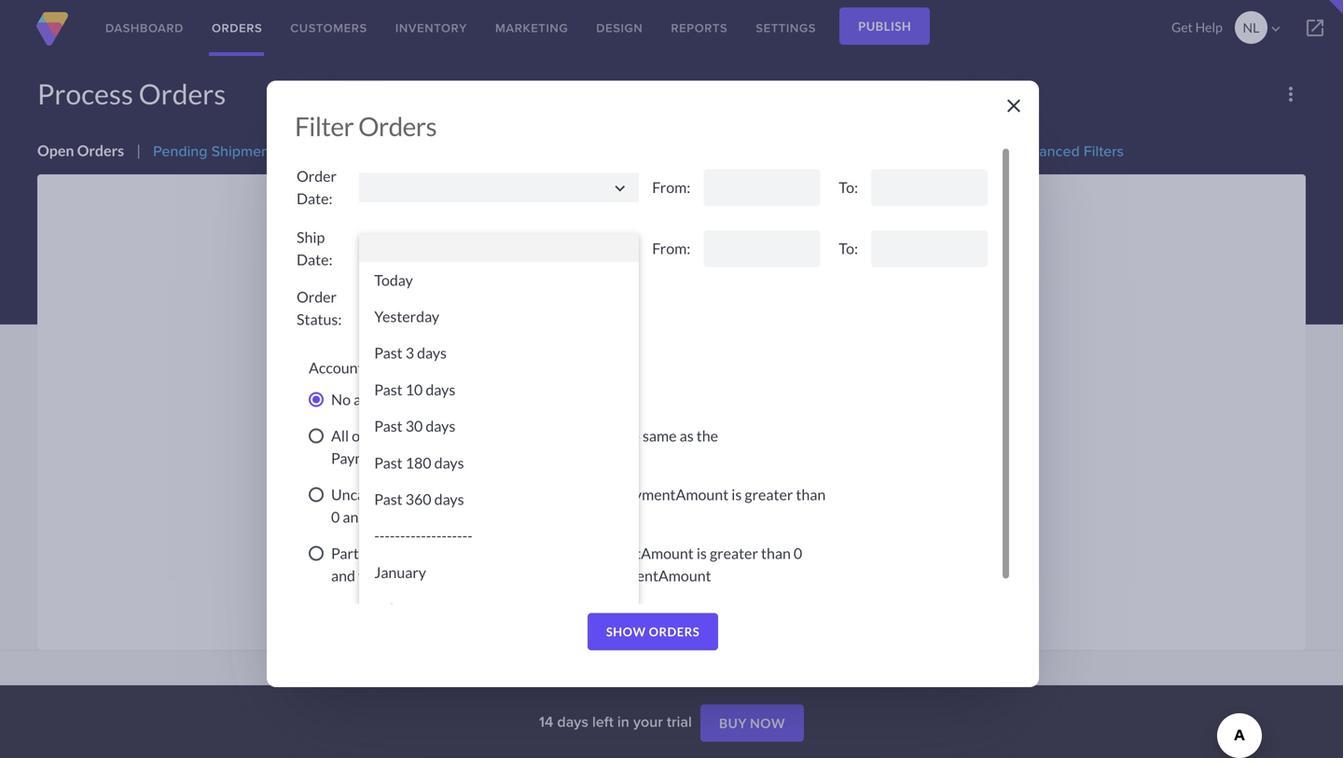 Task type: locate. For each thing, give the bounding box(es) containing it.
days right 3
[[417, 344, 447, 362]]

0 vertical spatial process
[[37, 77, 133, 111]]

than
[[796, 485, 826, 504], [761, 544, 791, 562], [544, 567, 573, 585]]

2 vertical spatial all
[[448, 544, 466, 562]]

1 vertical spatial and
[[343, 508, 367, 526]]

all down all orders where the paymentamount is not the same as the paymentreceived
[[483, 485, 501, 504]]

orders inside once orders start rolling in, this is where you can view and edit them. learn more
[[485, 292, 531, 311]]

design
[[596, 19, 643, 37]]

1 vertical spatial from:
[[652, 239, 691, 258]]

1 horizontal spatial all
[[448, 544, 466, 562]]

11 - from the left
[[426, 527, 431, 545]]

to:
[[839, 178, 858, 196], [839, 239, 858, 258]]

where inside all orders where the paymentamount is not the same as the paymentreceived
[[398, 427, 439, 445]]

past for past 360 days
[[374, 490, 403, 508]]

past for past 180 days
[[374, 454, 403, 472]]

past left 30
[[374, 417, 403, 435]]

past left 10
[[374, 381, 403, 399]]

30
[[406, 417, 423, 435]]

and down partial at the bottom left
[[331, 567, 355, 585]]

-------------------
[[374, 527, 473, 545]]

payments: inside uncaptured payments: all orders where the paymentamount is greater than 0 and the paymentreceived is 0
[[412, 485, 480, 504]]

None text field
[[704, 169, 820, 206], [871, 230, 988, 267], [704, 169, 820, 206], [871, 230, 988, 267]]

orders left customers
[[212, 19, 262, 37]]

open orders link
[[37, 141, 124, 160]]

all down past 360 days
[[448, 544, 466, 562]]

all for uncaptured
[[483, 485, 501, 504]]

0 horizontal spatial 0
[[331, 508, 340, 526]]

where up less
[[514, 544, 556, 562]]

paymentamount down "as"
[[618, 485, 729, 504]]

and inside partial payments: all orders where the paymentamount is greater than 0 and the paymentreceived is less than the paymentamount
[[331, 567, 355, 585]]

1 vertical spatial payments:
[[377, 544, 445, 562]]

payments:
[[412, 485, 480, 504], [377, 544, 445, 562]]

order
[[297, 167, 337, 185], [297, 288, 337, 306]]

start
[[534, 292, 567, 311]]

2 date: from the top
[[297, 251, 333, 269]]

3 past from the top
[[374, 417, 403, 435]]

orders
[[212, 19, 262, 37], [139, 77, 226, 111], [358, 111, 437, 142], [77, 141, 124, 160], [649, 625, 700, 640]]

1 horizontal spatial than
[[761, 544, 791, 562]]

paymentreceived down -------------------
[[383, 567, 500, 585]]

process up the "rolling"
[[535, 243, 629, 276]]

2 horizontal spatial than
[[796, 485, 826, 504]]

paymentamount inside all orders where the paymentamount is not the same as the paymentreceived
[[467, 427, 577, 445]]

days right 10
[[426, 381, 456, 399]]

all inside partial payments: all orders where the paymentamount is greater than 0 and the paymentreceived is less than the paymentamount
[[448, 544, 466, 562]]

them.
[[877, 292, 917, 311]]

marketing
[[495, 19, 568, 37]]

close
[[1003, 95, 1025, 117]]

past
[[374, 344, 403, 362], [374, 381, 403, 399], [374, 417, 403, 435], [374, 454, 403, 472], [374, 490, 403, 508]]

where up 180
[[398, 427, 439, 445]]

where down all orders where the paymentamount is not the same as the paymentreceived
[[549, 485, 591, 504]]

date:
[[297, 189, 333, 208], [297, 251, 333, 269]]

yesterday
[[374, 307, 440, 326]]

filter
[[295, 111, 354, 142]]

than inside uncaptured payments: all orders where the paymentamount is greater than 0 and the paymentreceived is 0
[[796, 485, 826, 504]]

february
[[374, 600, 434, 618]]

0 vertical spatial payments:
[[412, 485, 480, 504]]

paymentamount up show orders link
[[601, 567, 711, 585]]

the
[[442, 427, 464, 445], [618, 427, 640, 445], [697, 427, 718, 445], [594, 485, 615, 504], [370, 508, 391, 526], [559, 544, 580, 562], [358, 567, 380, 585], [576, 567, 598, 585]]

1 vertical spatial greater
[[710, 544, 758, 562]]

past 30 days
[[374, 417, 456, 435]]

paymentreceived inside partial payments: all orders where the paymentamount is greater than 0 and the paymentreceived is less than the paymentamount
[[383, 567, 500, 585]]

1 horizontal spatial |
[[997, 141, 1001, 160]]

order for order date:
[[297, 167, 337, 185]]

payments: down past 180 days
[[412, 485, 480, 504]]

5 past from the top
[[374, 490, 403, 508]]

0 horizontal spatial |
[[136, 141, 141, 160]]

days right 30
[[426, 417, 456, 435]]

0 horizontal spatial all
[[331, 427, 349, 445]]

paymentreceived inside uncaptured payments: all orders where the paymentamount is greater than 0 and the paymentreceived is 0
[[394, 508, 512, 526]]

2 vertical spatial paymentreceived
[[383, 567, 500, 585]]

orders right filter
[[358, 111, 437, 142]]

status:
[[297, 310, 342, 328]]

2 horizontal spatial all
[[483, 485, 501, 504]]

paymentreceived up -------------------
[[394, 508, 512, 526]]

from:
[[652, 178, 691, 196], [652, 239, 691, 258]]

2 vertical spatial and
[[331, 567, 355, 585]]

date: inside 'order date:'
[[297, 189, 333, 208]]

to: for ship date:
[[839, 239, 858, 258]]

is
[[666, 292, 677, 311], [580, 427, 590, 445], [732, 485, 742, 504], [515, 508, 525, 526], [697, 544, 707, 562], [503, 567, 513, 585]]

10
[[406, 381, 423, 399]]

orders right open
[[77, 141, 124, 160]]

paymentamount
[[467, 427, 577, 445], [618, 485, 729, 504], [583, 544, 694, 562], [601, 567, 711, 585]]

settings
[[756, 19, 816, 37]]

orders for process
[[635, 243, 714, 276]]

and for 0
[[343, 508, 367, 526]]

the down uncaptured payments: all orders where the paymentamount is greater than 0 and the paymentreceived is 0
[[559, 544, 580, 562]]

all down no
[[331, 427, 349, 445]]

0 vertical spatial to:
[[839, 178, 858, 196]]

2 horizontal spatial 0
[[794, 544, 803, 562]]

and down uncaptured
[[343, 508, 367, 526]]

1 vertical spatial all
[[483, 485, 501, 504]]

1 vertical spatial order
[[297, 288, 337, 306]]

1 vertical spatial than
[[761, 544, 791, 562]]

0 inside partial payments: all orders where the paymentamount is greater than 0 and the paymentreceived is less than the paymentamount
[[794, 544, 803, 562]]

0 vertical spatial from:
[[652, 178, 691, 196]]

help
[[1196, 19, 1223, 35]]

date: up ship
[[297, 189, 333, 208]]

past left 360 at left
[[374, 490, 403, 508]]

from: for order date:
[[652, 178, 691, 196]]

0 vertical spatial order
[[297, 167, 337, 185]]

as
[[680, 427, 694, 445]]

past left 3
[[374, 344, 403, 362]]

1 vertical spatial to:
[[839, 239, 858, 258]]

days for past 180 days
[[434, 454, 464, 472]]

filters
[[1084, 140, 1124, 162]]

0 horizontal spatial process
[[37, 77, 133, 111]]

0 vertical spatial date:
[[297, 189, 333, 208]]

the down partial at the bottom left
[[358, 567, 380, 585]]

2 from: from the top
[[652, 239, 691, 258]]

publish
[[858, 19, 912, 34]]

is inside once orders start rolling in, this is where you can view and edit them. learn more
[[666, 292, 677, 311]]

1 horizontal spatial process
[[535, 243, 629, 276]]

payments: inside partial payments: all orders where the paymentamount is greater than 0 and the paymentreceived is less than the paymentamount
[[377, 544, 445, 562]]

orders inside all orders where the paymentamount is not the same as the paymentreceived
[[352, 427, 395, 445]]

| left advanced
[[997, 141, 1001, 160]]

1 vertical spatial date:
[[297, 251, 333, 269]]

4 past from the top
[[374, 454, 403, 472]]

18 - from the left
[[462, 527, 468, 545]]

1 to: from the top
[[839, 178, 858, 196]]

1 vertical spatial process
[[535, 243, 629, 276]]

0 vertical spatial all
[[331, 427, 349, 445]]

2 to: from the top
[[839, 239, 858, 258]]

1 date: from the top
[[297, 189, 333, 208]]

order inside order status:
[[297, 288, 337, 306]]

orders up pending
[[139, 77, 226, 111]]

and inside once orders start rolling in, this is where you can view and edit them. learn more
[[818, 292, 844, 311]]

dashboard
[[105, 19, 184, 37]]

advanced filters link
[[1013, 140, 1124, 162]]

where inside once orders start rolling in, this is where you can view and edit them. learn more
[[680, 292, 724, 311]]

payments: up january
[[377, 544, 445, 562]]

where
[[680, 292, 724, 311], [398, 427, 439, 445], [549, 485, 591, 504], [514, 544, 556, 562]]

order up status:
[[297, 288, 337, 306]]

 link
[[1287, 0, 1343, 56]]

the right "as"
[[697, 427, 718, 445]]

2 order from the top
[[297, 288, 337, 306]]

days right 180
[[434, 454, 464, 472]]

customers
[[290, 19, 367, 37]]

1 horizontal spatial 0
[[528, 508, 536, 526]]

None text field
[[871, 169, 988, 206], [359, 173, 639, 202], [704, 230, 820, 267], [871, 169, 988, 206], [359, 173, 639, 202], [704, 230, 820, 267]]

greater inside partial payments: all orders where the paymentamount is greater than 0 and the paymentreceived is less than the paymentamount
[[710, 544, 758, 562]]

paymentreceived for uncaptured
[[394, 508, 512, 526]]

all inside all orders where the paymentamount is not the same as the paymentreceived
[[331, 427, 349, 445]]

inventory
[[395, 19, 467, 37]]

accounting
[[354, 390, 425, 408]]

process for process orders
[[37, 77, 133, 111]]

all
[[331, 427, 349, 445], [483, 485, 501, 504], [448, 544, 466, 562]]

payments: for partial
[[377, 544, 445, 562]]

less
[[516, 567, 541, 585]]

the down not
[[594, 485, 615, 504]]

all for partial
[[448, 544, 466, 562]]

paymentreceived
[[331, 449, 449, 467], [394, 508, 512, 526], [383, 567, 500, 585]]

19 - from the left
[[468, 527, 473, 545]]

than for uncaptured payments: all orders where the paymentamount is greater than 0 and the paymentreceived is 0
[[796, 485, 826, 504]]

4 - from the left
[[390, 527, 395, 545]]

2 past from the top
[[374, 381, 403, 399]]

partial
[[331, 544, 374, 562]]

order status:
[[297, 288, 342, 328]]

paymentamount inside uncaptured payments: all orders where the paymentamount is greater than 0 and the paymentreceived is 0
[[618, 485, 729, 504]]

2 vertical spatial than
[[544, 567, 573, 585]]

0 vertical spatial and
[[818, 292, 844, 311]]

1 from: from the top
[[652, 178, 691, 196]]

| left pending
[[136, 141, 141, 160]]

pending
[[153, 140, 208, 162]]

and left edit
[[818, 292, 844, 311]]

show orders
[[606, 625, 700, 640]]

date: down ship
[[297, 251, 333, 269]]

paymentamount down restrictions
[[467, 427, 577, 445]]

1 vertical spatial paymentreceived
[[394, 508, 512, 526]]

same
[[643, 427, 677, 445]]

0 vertical spatial paymentreceived
[[331, 449, 449, 467]]

0 vertical spatial greater
[[745, 485, 793, 504]]

and inside uncaptured payments: all orders where the paymentamount is greater than 0 and the paymentreceived is 0
[[343, 508, 367, 526]]

where up more
[[680, 292, 724, 311]]

orders for open orders
[[77, 141, 124, 160]]

days right 360 at left
[[434, 490, 464, 508]]

past left 180
[[374, 454, 403, 472]]

days
[[417, 344, 447, 362], [426, 381, 456, 399], [426, 417, 456, 435], [434, 454, 464, 472], [434, 490, 464, 508]]

process up open orders link
[[37, 77, 133, 111]]

orders right the 'show'
[[649, 625, 700, 640]]

6 - from the left
[[400, 527, 405, 545]]

2 | from the left
[[997, 141, 1001, 160]]

1 order from the top
[[297, 167, 337, 185]]

paymentreceived down 30
[[331, 449, 449, 467]]

greater inside uncaptured payments: all orders where the paymentamount is greater than 0 and the paymentreceived is 0
[[745, 485, 793, 504]]

1 past from the top
[[374, 344, 403, 362]]

greater
[[745, 485, 793, 504], [710, 544, 758, 562]]

from: right ""
[[652, 178, 691, 196]]

0
[[331, 508, 340, 526], [528, 508, 536, 526], [794, 544, 803, 562]]

|
[[136, 141, 141, 160], [997, 141, 1001, 160]]

orders
[[635, 243, 714, 276], [485, 292, 531, 311], [352, 427, 395, 445], [504, 485, 547, 504], [469, 544, 512, 562]]

order down filter
[[297, 167, 337, 185]]

all inside uncaptured payments: all orders where the paymentamount is greater than 0 and the paymentreceived is 0
[[483, 485, 501, 504]]

now
[[750, 716, 786, 732]]

snap.
[[765, 243, 827, 276]]

0 vertical spatial than
[[796, 485, 826, 504]]

past for past 10 days
[[374, 381, 403, 399]]

from: up this
[[652, 239, 691, 258]]



Task type: vqa. For each thing, say whether or not it's contained in the screenshot.
Become An Affiliate Link
no



Task type: describe. For each thing, give the bounding box(es) containing it.
9 - from the left
[[416, 527, 421, 545]]

ship
[[297, 228, 325, 246]]

greater for uncaptured payments: all orders where the paymentamount is greater than 0 and the paymentreceived is 0
[[745, 485, 793, 504]]

show orders link
[[588, 614, 719, 651]]

180
[[406, 454, 432, 472]]

17 - from the left
[[457, 527, 462, 545]]


[[1304, 17, 1327, 39]]

this
[[637, 292, 663, 311]]

open
[[37, 141, 74, 160]]

publish button
[[840, 7, 930, 45]]

pending shipment link
[[153, 140, 274, 162]]

0 horizontal spatial than
[[544, 567, 573, 585]]

where inside uncaptured payments: all orders where the paymentamount is greater than 0 and the paymentreceived is 0
[[549, 485, 591, 504]]

360
[[406, 490, 432, 508]]

and for less
[[331, 567, 355, 585]]

orders for process orders
[[139, 77, 226, 111]]

shipment
[[211, 140, 274, 162]]

oops! you don't have any orders yet. image
[[588, 390, 774, 577]]

pending shipment
[[153, 140, 274, 162]]

0 for uncaptured
[[331, 508, 340, 526]]

3
[[406, 344, 414, 362]]

0 for partial
[[794, 544, 803, 562]]

accounting:
[[309, 359, 387, 377]]

get help
[[1172, 19, 1223, 35]]

orders inside partial payments: all orders where the paymentamount is greater than 0 and the paymentreceived is less than the paymentamount
[[469, 544, 512, 562]]

process orders
[[37, 77, 226, 111]]

nl
[[1243, 20, 1260, 35]]

date: for ship
[[297, 251, 333, 269]]

past 10 days
[[374, 381, 456, 399]]

uncaptured
[[331, 485, 409, 504]]

orders for show orders
[[649, 625, 700, 640]]

8 - from the left
[[411, 527, 416, 545]]

partial payments: all orders where the paymentamount is greater than 0 and the paymentreceived is less than the paymentamount
[[331, 544, 803, 585]]

advanced
[[1013, 140, 1080, 162]]

show
[[606, 625, 646, 640]]

14
[[539, 711, 553, 733]]

filter orders
[[295, 111, 437, 142]]

where inside partial payments: all orders where the paymentamount is greater than 0 and the paymentreceived is less than the paymentamount
[[514, 544, 556, 562]]

days for past 30 days
[[426, 417, 456, 435]]

today
[[374, 271, 413, 289]]

view
[[783, 292, 815, 311]]

once orders start rolling in, this is where you can view and edit them. learn more
[[445, 292, 917, 337]]

than for partial payments: all orders where the paymentamount is greater than 0 and the paymentreceived is less than the paymentamount
[[761, 544, 791, 562]]

15 - from the left
[[447, 527, 452, 545]]

past for past 30 days
[[374, 417, 403, 435]]

the right less
[[576, 567, 598, 585]]

orders for filter orders
[[358, 111, 437, 142]]

1 - from the left
[[374, 527, 379, 545]]

all orders where the paymentamount is not the same as the paymentreceived
[[331, 427, 718, 467]]

learn more link
[[635, 315, 727, 337]]

succeed online with volusion's shopping cart software image
[[34, 12, 71, 46]]

more
[[676, 315, 710, 337]]

paymentreceived for partial
[[383, 567, 500, 585]]

13 - from the left
[[436, 527, 442, 545]]

orders for all
[[352, 427, 395, 445]]

no accounting restrictions
[[331, 390, 503, 408]]

paymentamount down uncaptured payments: all orders where the paymentamount is greater than 0 and the paymentreceived is 0
[[583, 544, 694, 562]]

nl 
[[1243, 20, 1285, 37]]

past 3 days
[[374, 344, 447, 362]]

learn
[[635, 315, 672, 337]]

buy now link
[[701, 705, 804, 742]]

the down restrictions
[[442, 427, 464, 445]]

once
[[445, 292, 482, 311]]

3 - from the left
[[385, 527, 390, 545]]

order date:
[[297, 167, 337, 208]]

in,
[[618, 292, 634, 311]]


[[1268, 20, 1285, 37]]

a
[[746, 243, 760, 276]]

to: for order date:
[[839, 178, 858, 196]]

and for more
[[818, 292, 844, 311]]

you
[[727, 292, 752, 311]]

date: for order
[[297, 189, 333, 208]]

no
[[331, 390, 351, 408]]

from: for ship date:
[[652, 239, 691, 258]]

10 - from the left
[[421, 527, 426, 545]]

restrictions
[[428, 390, 503, 408]]

ship date:
[[297, 228, 333, 269]]

past 360 days
[[374, 490, 464, 508]]

2 - from the left
[[379, 527, 385, 545]]

is inside all orders where the paymentamount is not the same as the paymentreceived
[[580, 427, 590, 445]]

edit
[[847, 292, 874, 311]]

order for order status:
[[297, 288, 337, 306]]

january
[[374, 563, 426, 582]]

orders for once
[[485, 292, 531, 311]]

payments: for uncaptured
[[412, 485, 480, 504]]

buy now
[[719, 716, 786, 732]]

7 - from the left
[[405, 527, 411, 545]]

reports
[[671, 19, 728, 37]]

5 - from the left
[[395, 527, 400, 545]]

advanced filters
[[1013, 140, 1124, 162]]

rolling
[[570, 292, 615, 311]]

orders inside uncaptured payments: all orders where the paymentamount is greater than 0 and the paymentreceived is 0
[[504, 485, 547, 504]]

12 - from the left
[[431, 527, 436, 545]]

past 180 days
[[374, 454, 464, 472]]

process orders in a snap.
[[535, 243, 827, 276]]

can
[[755, 292, 780, 311]]

days for past 3 days
[[417, 344, 447, 362]]


[[610, 178, 630, 198]]

get
[[1172, 19, 1193, 35]]

days for past 10 days
[[426, 381, 456, 399]]

16 - from the left
[[452, 527, 457, 545]]

1 | from the left
[[136, 141, 141, 160]]

uncaptured payments: all orders where the paymentamount is greater than 0 and the paymentreceived is 0
[[331, 485, 826, 526]]

in
[[719, 243, 741, 276]]

open orders
[[37, 141, 124, 160]]

dashboard link
[[91, 0, 198, 56]]

not
[[593, 427, 615, 445]]

process for process orders in a snap.
[[535, 243, 629, 276]]

greater for partial payments: all orders where the paymentamount is greater than 0 and the paymentreceived is less than the paymentamount
[[710, 544, 758, 562]]

the down uncaptured
[[370, 508, 391, 526]]

past for past 3 days
[[374, 344, 403, 362]]

14 - from the left
[[442, 527, 447, 545]]

buy
[[719, 716, 747, 732]]

the right not
[[618, 427, 640, 445]]

days for past 360 days
[[434, 490, 464, 508]]

paymentreceived inside all orders where the paymentamount is not the same as the paymentreceived
[[331, 449, 449, 467]]



